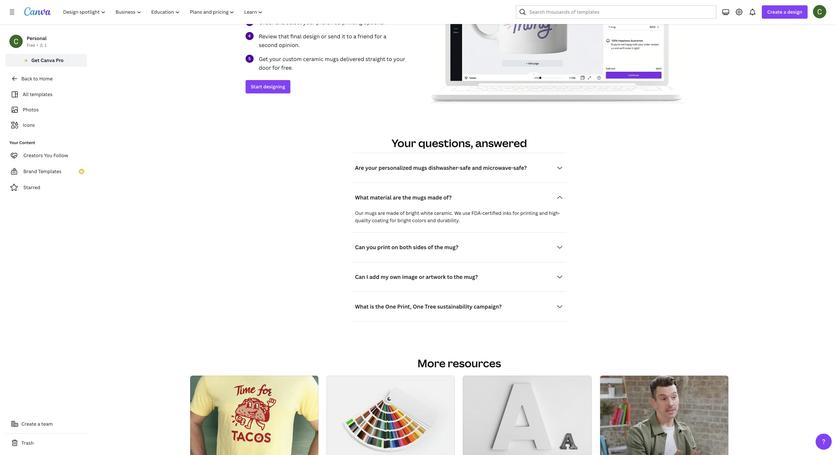 Task type: vqa. For each thing, say whether or not it's contained in the screenshot.
directory
no



Task type: describe. For each thing, give the bounding box(es) containing it.
or inside "review that final design or send it to a friend for a second opinion."
[[321, 33, 327, 40]]

mug's
[[259, 5, 274, 12]]

tree
[[425, 303, 436, 311]]

2 one from the left
[[413, 303, 423, 311]]

pro
[[56, 57, 64, 63]]

our mugs are made of bright white ceramic. we use fda-certified inks for printing and high- quality coating for bright colors and durability.
[[355, 210, 560, 224]]

icons link
[[9, 119, 83, 132]]

1 vertical spatial bright
[[397, 217, 411, 224]]

the right is
[[375, 303, 384, 311]]

door
[[259, 64, 271, 71]]

questions,
[[418, 136, 473, 150]]

creators you follow link
[[5, 149, 87, 162]]

mugs inside dropdown button
[[412, 194, 426, 201]]

image
[[402, 274, 418, 281]]

mugs inside our mugs are made of bright white ceramic. we use fda-certified inks for printing and high- quality coating for bright colors and durability.
[[365, 210, 377, 216]]

what for what material are the mugs made of?
[[355, 194, 369, 201]]

all templates link
[[9, 88, 83, 101]]

both
[[399, 244, 412, 251]]

Search search field
[[529, 6, 712, 18]]

to right back
[[33, 76, 38, 82]]

ceramic.
[[434, 210, 453, 216]]

your right 'select'
[[303, 19, 315, 26]]

christina overa image
[[813, 5, 826, 18]]

brand
[[23, 168, 37, 175]]

mugs inside dropdown button
[[413, 164, 427, 172]]

all templates
[[23, 91, 52, 98]]

1 one from the left
[[385, 303, 396, 311]]

own
[[390, 274, 401, 281]]

resources
[[448, 356, 501, 371]]

second
[[259, 41, 278, 49]]

1 horizontal spatial mug?
[[464, 274, 478, 281]]

start
[[251, 83, 262, 90]]

our
[[355, 210, 364, 216]]

your right straight
[[393, 55, 405, 63]]

are for the
[[393, 194, 401, 201]]

send
[[328, 33, 340, 40]]

all
[[23, 91, 29, 98]]

content
[[19, 140, 35, 146]]

made inside our mugs are made of bright white ceramic. we use fda-certified inks for printing and high- quality coating for bright colors and durability.
[[386, 210, 399, 216]]

trash
[[21, 440, 34, 447]]

are your personalized mugs dishwasher-safe and microwave-safe?
[[355, 164, 527, 172]]

made inside dropdown button
[[428, 194, 442, 201]]

create a design
[[767, 9, 802, 15]]

get for get your custom ceramic mugs delivered straight to your door for free.
[[259, 55, 268, 63]]

my
[[381, 274, 389, 281]]

starred link
[[5, 181, 87, 194]]

your for your content
[[9, 140, 18, 146]]

safe?
[[513, 164, 527, 172]]

material
[[370, 194, 392, 201]]

opinion.
[[279, 41, 300, 49]]

create for create a team
[[21, 421, 36, 428]]

free.
[[281, 64, 293, 71]]

quality
[[355, 217, 371, 224]]

team
[[41, 421, 53, 428]]

campaign?
[[474, 303, 502, 311]]

photos
[[23, 107, 39, 113]]

use
[[462, 210, 470, 216]]

answered
[[475, 136, 527, 150]]

and inside dropdown button
[[472, 164, 482, 172]]

of inside dropdown button
[[428, 244, 433, 251]]

print,
[[397, 303, 412, 311]]

customize using creative elements and perfect your mug's design.
[[259, 0, 392, 12]]

top level navigation element
[[59, 5, 268, 19]]

starred
[[23, 184, 40, 191]]

sides
[[413, 244, 426, 251]]

is
[[370, 303, 374, 311]]

options.
[[364, 19, 385, 26]]

are
[[355, 164, 364, 172]]

to inside "review that final design or send it to a friend for a second opinion."
[[347, 33, 352, 40]]

can you print on both sides of the mug?
[[355, 244, 458, 251]]

for inside the get your custom ceramic mugs delivered straight to your door for free.
[[272, 64, 280, 71]]

can you print on both sides of the mug? button
[[352, 241, 566, 254]]

dishwasher-
[[428, 164, 460, 172]]

what is the one print, one tree sustainability campaign? button
[[352, 300, 566, 314]]

to inside the get your custom ceramic mugs delivered straight to your door for free.
[[387, 55, 392, 63]]

your content
[[9, 140, 35, 146]]

i
[[366, 274, 368, 281]]

branding your business image
[[600, 376, 729, 456]]

design inside "review that final design or send it to a friend for a second opinion."
[[303, 33, 320, 40]]

that
[[278, 33, 289, 40]]

•
[[37, 42, 38, 48]]

free
[[27, 42, 35, 48]]

or inside dropdown button
[[419, 274, 424, 281]]

more
[[418, 356, 446, 371]]

white
[[421, 210, 433, 216]]

coating
[[372, 217, 389, 224]]

perfect
[[360, 0, 379, 3]]

for inside "review that final design or send it to a friend for a second opinion."
[[375, 33, 382, 40]]

create a logo in canva image
[[190, 376, 318, 456]]

0 horizontal spatial mug?
[[444, 244, 458, 251]]

inks
[[503, 210, 511, 216]]

templates
[[30, 91, 52, 98]]

what is the one print, one tree sustainability campaign?
[[355, 303, 502, 311]]

your up door
[[269, 55, 281, 63]]

are your personalized mugs dishwasher-safe and microwave-safe? button
[[352, 161, 566, 175]]

and right order
[[275, 19, 285, 26]]

microwave-
[[483, 164, 513, 172]]

are for made
[[378, 210, 385, 216]]

icons
[[23, 122, 35, 128]]

friend
[[358, 33, 373, 40]]

designing
[[263, 83, 285, 90]]

straight
[[365, 55, 385, 63]]

custom
[[282, 55, 302, 63]]

you
[[366, 244, 376, 251]]

creators
[[23, 152, 43, 159]]

we
[[454, 210, 461, 216]]

can for can i add my own image or artwork to the mug?
[[355, 274, 365, 281]]

get for get canva pro
[[31, 57, 39, 63]]

the inside dropdown button
[[402, 194, 411, 201]]

the right sides
[[434, 244, 443, 251]]

photos link
[[9, 104, 83, 116]]

certified
[[482, 210, 501, 216]]

to inside dropdown button
[[447, 274, 453, 281]]

print
[[377, 244, 390, 251]]

order
[[259, 19, 274, 26]]

trash link
[[5, 437, 87, 450]]



Task type: locate. For each thing, give the bounding box(es) containing it.
mugs inside the get your custom ceramic mugs delivered straight to your door for free.
[[325, 55, 339, 63]]

0 horizontal spatial are
[[378, 210, 385, 216]]

mugs up quality
[[365, 210, 377, 216]]

personalized
[[378, 164, 412, 172]]

of right sides
[[428, 244, 433, 251]]

None search field
[[516, 5, 717, 19]]

fda-
[[472, 210, 482, 216]]

create for create a design
[[767, 9, 783, 15]]

of down what material are the mugs made of?
[[400, 210, 405, 216]]

mugs
[[325, 55, 339, 63], [413, 164, 427, 172], [412, 194, 426, 201], [365, 210, 377, 216]]

are up coating
[[378, 210, 385, 216]]

are right material
[[393, 194, 401, 201]]

bright
[[406, 210, 419, 216], [397, 217, 411, 224]]

your up personalized
[[392, 136, 416, 150]]

1 what from the top
[[355, 194, 369, 201]]

1 vertical spatial made
[[386, 210, 399, 216]]

mugs up white
[[412, 194, 426, 201]]

create inside create a design dropdown button
[[767, 9, 783, 15]]

the right material
[[402, 194, 411, 201]]

0 horizontal spatial get
[[31, 57, 39, 63]]

on
[[391, 244, 398, 251]]

what inside dropdown button
[[355, 194, 369, 201]]

your inside customize using creative elements and perfect your mug's design.
[[381, 0, 392, 3]]

design right the final on the top left of page
[[303, 33, 320, 40]]

mugs left dishwasher-
[[413, 164, 427, 172]]

1 horizontal spatial your
[[392, 136, 416, 150]]

high-
[[549, 210, 560, 216]]

what up our
[[355, 194, 369, 201]]

your left content
[[9, 140, 18, 146]]

0 vertical spatial bright
[[406, 210, 419, 216]]

1 vertical spatial of
[[428, 244, 433, 251]]

1 horizontal spatial are
[[393, 194, 401, 201]]

what inside dropdown button
[[355, 303, 369, 311]]

one left tree
[[413, 303, 423, 311]]

and down white
[[427, 217, 436, 224]]

0 vertical spatial design
[[787, 9, 802, 15]]

get canva pro button
[[5, 54, 87, 67]]

and inside customize using creative elements and perfect your mug's design.
[[349, 0, 359, 3]]

your inside dropdown button
[[365, 164, 377, 172]]

bright up colors
[[406, 210, 419, 216]]

or right image
[[419, 274, 424, 281]]

home
[[39, 76, 53, 82]]

get canva pro
[[31, 57, 64, 63]]

1 horizontal spatial of
[[428, 244, 433, 251]]

can left you
[[355, 244, 365, 251]]

your questions, answered
[[392, 136, 527, 150]]

for right the inks
[[513, 210, 519, 216]]

brand templates link
[[5, 165, 87, 178]]

0 horizontal spatial printing
[[342, 19, 362, 26]]

1 vertical spatial create
[[21, 421, 36, 428]]

of inside our mugs are made of bright white ceramic. we use fda-certified inks for printing and high- quality coating for bright colors and durability.
[[400, 210, 405, 216]]

1 horizontal spatial printing
[[520, 210, 538, 216]]

made left of? at the top right of page
[[428, 194, 442, 201]]

the
[[402, 194, 411, 201], [434, 244, 443, 251], [454, 274, 463, 281], [375, 303, 384, 311]]

1 vertical spatial what
[[355, 303, 369, 311]]

0 vertical spatial mug?
[[444, 244, 458, 251]]

one
[[385, 303, 396, 311], [413, 303, 423, 311]]

the right the artwork
[[454, 274, 463, 281]]

1 vertical spatial mug?
[[464, 274, 478, 281]]

preferred
[[316, 19, 341, 26]]

1 horizontal spatial made
[[428, 194, 442, 201]]

colors
[[412, 217, 426, 224]]

2 what from the top
[[355, 303, 369, 311]]

or left send
[[321, 33, 327, 40]]

and right safe
[[472, 164, 482, 172]]

brand templates
[[23, 168, 61, 175]]

get your custom ceramic mugs delivered straight to your door for free.
[[259, 55, 405, 71]]

printing up the it
[[342, 19, 362, 26]]

what for what is the one print, one tree sustainability campaign?
[[355, 303, 369, 311]]

0 vertical spatial what
[[355, 194, 369, 201]]

what left is
[[355, 303, 369, 311]]

canva
[[41, 57, 55, 63]]

can for can you print on both sides of the mug?
[[355, 244, 365, 251]]

1 vertical spatial can
[[355, 274, 365, 281]]

are inside dropdown button
[[393, 194, 401, 201]]

create a team
[[21, 421, 53, 428]]

get inside the get your custom ceramic mugs delivered straight to your door for free.
[[259, 55, 268, 63]]

0 horizontal spatial create
[[21, 421, 36, 428]]

your
[[392, 136, 416, 150], [9, 140, 18, 146]]

delivered
[[340, 55, 364, 63]]

design inside dropdown button
[[787, 9, 802, 15]]

1 horizontal spatial get
[[259, 55, 268, 63]]

your for your questions, answered
[[392, 136, 416, 150]]

get inside button
[[31, 57, 39, 63]]

start designing
[[251, 83, 285, 90]]

ceramic
[[303, 55, 324, 63]]

0 vertical spatial create
[[767, 9, 783, 15]]

how to use fonts effectively image
[[463, 376, 592, 456]]

are inside our mugs are made of bright white ceramic. we use fda-certified inks for printing and high- quality coating for bright colors and durability.
[[378, 210, 385, 216]]

0 vertical spatial are
[[393, 194, 401, 201]]

1 horizontal spatial design
[[787, 9, 802, 15]]

a inside create a design dropdown button
[[784, 9, 786, 15]]

what
[[355, 194, 369, 201], [355, 303, 369, 311]]

safe
[[460, 164, 471, 172]]

get left canva
[[31, 57, 39, 63]]

for right friend
[[375, 33, 382, 40]]

back to home
[[21, 76, 53, 82]]

create a team button
[[5, 418, 87, 431]]

can i add my own image or artwork to the mug? button
[[352, 271, 566, 284]]

0 horizontal spatial your
[[9, 140, 18, 146]]

a inside create a team button
[[38, 421, 40, 428]]

are
[[393, 194, 401, 201], [378, 210, 385, 216]]

and left high- on the top right of page
[[539, 210, 548, 216]]

add
[[369, 274, 379, 281]]

1 can from the top
[[355, 244, 365, 251]]

back
[[21, 76, 32, 82]]

1 horizontal spatial one
[[413, 303, 423, 311]]

100 color combinations and how to apply them to your designs image
[[326, 376, 455, 456]]

your right are
[[365, 164, 377, 172]]

it
[[342, 33, 345, 40]]

0 vertical spatial of
[[400, 210, 405, 216]]

of
[[400, 210, 405, 216], [428, 244, 433, 251]]

1 horizontal spatial or
[[419, 274, 424, 281]]

0 vertical spatial can
[[355, 244, 365, 251]]

templates
[[38, 168, 61, 175]]

1 vertical spatial or
[[419, 274, 424, 281]]

order and select your preferred printing options.
[[259, 19, 385, 26]]

0 vertical spatial printing
[[342, 19, 362, 26]]

a
[[784, 9, 786, 15], [353, 33, 356, 40], [383, 33, 386, 40], [38, 421, 40, 428]]

to right the artwork
[[447, 274, 453, 281]]

one left print,
[[385, 303, 396, 311]]

mug? up what is the one print, one tree sustainability campaign? dropdown button
[[464, 274, 478, 281]]

select
[[286, 19, 302, 26]]

printing inside our mugs are made of bright white ceramic. we use fda-certified inks for printing and high- quality coating for bright colors and durability.
[[520, 210, 538, 216]]

sustainability
[[437, 303, 472, 311]]

0 horizontal spatial or
[[321, 33, 327, 40]]

customize
[[259, 0, 286, 3]]

can i add my own image or artwork to the mug?
[[355, 274, 478, 281]]

and
[[349, 0, 359, 3], [275, 19, 285, 26], [472, 164, 482, 172], [539, 210, 548, 216], [427, 217, 436, 224]]

for left free.
[[272, 64, 280, 71]]

can left i
[[355, 274, 365, 281]]

1 vertical spatial are
[[378, 210, 385, 216]]

create a design button
[[762, 5, 808, 19]]

back to home link
[[5, 72, 87, 86]]

0 vertical spatial or
[[321, 33, 327, 40]]

2 can from the top
[[355, 274, 365, 281]]

to
[[347, 33, 352, 40], [387, 55, 392, 63], [33, 76, 38, 82], [447, 274, 453, 281]]

you
[[44, 152, 52, 159]]

to right straight
[[387, 55, 392, 63]]

your right perfect
[[381, 0, 392, 3]]

bright left colors
[[397, 217, 411, 224]]

what material are the mugs made of? button
[[352, 191, 566, 204]]

0 horizontal spatial design
[[303, 33, 320, 40]]

mugs right ceramic
[[325, 55, 339, 63]]

artwork
[[426, 274, 446, 281]]

1 horizontal spatial create
[[767, 9, 783, 15]]

creators you follow
[[23, 152, 68, 159]]

mug? down durability.
[[444, 244, 458, 251]]

0 horizontal spatial of
[[400, 210, 405, 216]]

for right coating
[[390, 217, 396, 224]]

printing right the inks
[[520, 210, 538, 216]]

0 vertical spatial made
[[428, 194, 442, 201]]

start designing link
[[245, 80, 290, 93]]

using
[[287, 0, 301, 3]]

1 vertical spatial design
[[303, 33, 320, 40]]

0 horizontal spatial one
[[385, 303, 396, 311]]

and left perfect
[[349, 0, 359, 3]]

design
[[787, 9, 802, 15], [303, 33, 320, 40]]

to right the it
[[347, 33, 352, 40]]

personal
[[27, 35, 47, 41]]

or
[[321, 33, 327, 40], [419, 274, 424, 281]]

made up coating
[[386, 210, 399, 216]]

mug?
[[444, 244, 458, 251], [464, 274, 478, 281]]

0 horizontal spatial made
[[386, 210, 399, 216]]

free •
[[27, 42, 38, 48]]

how to design and order your custom mug image
[[430, 0, 684, 102]]

design left christina overa image
[[787, 9, 802, 15]]

get up door
[[259, 55, 268, 63]]

create
[[767, 9, 783, 15], [21, 421, 36, 428]]

1 vertical spatial printing
[[520, 210, 538, 216]]

elements
[[324, 0, 348, 3]]

creative
[[302, 0, 323, 3]]

create inside create a team button
[[21, 421, 36, 428]]



